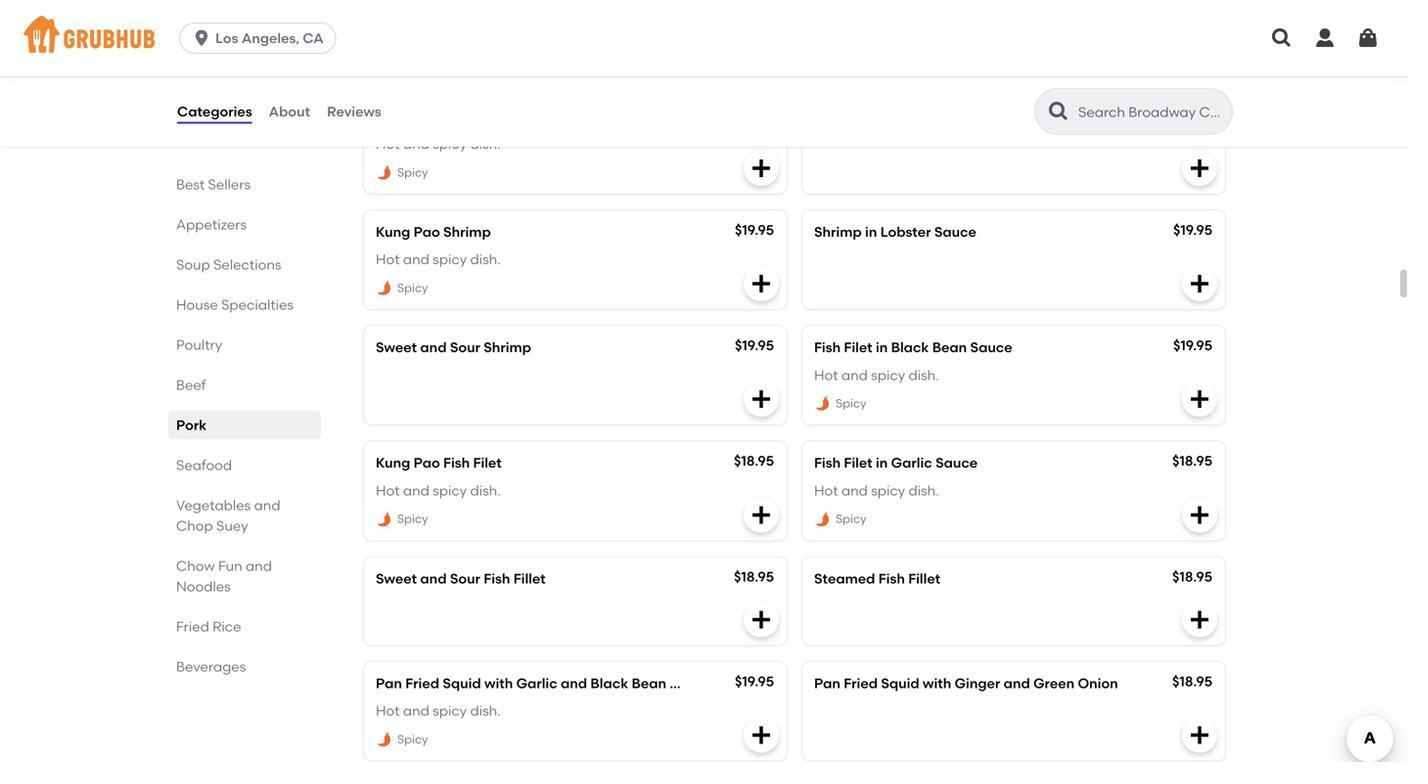 Task type: locate. For each thing, give the bounding box(es) containing it.
sour for shrimp
[[450, 339, 481, 356]]

0 vertical spatial sweet
[[376, 339, 417, 356]]

in for black
[[876, 339, 888, 356]]

bean
[[933, 339, 968, 356], [632, 675, 667, 692]]

2 pao from the top
[[414, 455, 440, 472]]

spicy image down the "kung pao fish filet"
[[376, 511, 394, 529]]

sweet and sour shrimp
[[376, 339, 532, 356]]

filet
[[844, 339, 873, 356], [473, 455, 502, 472], [844, 455, 873, 472]]

sour for fish
[[450, 571, 481, 587]]

ca
[[303, 30, 324, 47]]

2 vertical spatial spicy image
[[376, 732, 394, 749]]

hot and spicy dish. for shrimp with garlic sauce
[[376, 136, 501, 152]]

1 horizontal spatial fillet
[[909, 571, 941, 587]]

spicy for shrimp with garlic sauce
[[433, 136, 467, 152]]

2 fillet from the left
[[909, 571, 941, 587]]

fish filet in garlic sauce
[[815, 455, 978, 472]]

1 horizontal spatial with
[[485, 675, 513, 692]]

hot and spicy dish. for kung pao shrimp
[[376, 251, 501, 268]]

hot and spicy dish.
[[376, 136, 501, 152], [376, 251, 501, 268], [815, 367, 940, 384], [376, 483, 501, 499], [815, 483, 940, 499], [376, 703, 501, 720]]

1 sweet from the top
[[376, 339, 417, 356]]

1 vertical spatial sweet
[[376, 571, 417, 587]]

2 kung from the top
[[376, 455, 410, 472]]

Search Broadway Cuisine search field
[[1077, 103, 1227, 121]]

spicy image up fish filet in garlic sauce
[[815, 396, 832, 413]]

1 vertical spatial in
[[876, 339, 888, 356]]

2 sweet from the top
[[376, 571, 417, 587]]

0 vertical spatial spicy image
[[815, 49, 832, 66]]

1 pao from the top
[[414, 224, 440, 240]]

pan
[[376, 675, 402, 692], [815, 675, 841, 692]]

2 horizontal spatial fried
[[844, 675, 878, 692]]

suey
[[216, 518, 248, 535]]

chow fun and noodles
[[176, 558, 272, 595]]

$19.95 button
[[803, 95, 1226, 194]]

1 horizontal spatial squid
[[882, 675, 920, 692]]

dish. down shrimp with garlic sauce
[[470, 136, 501, 152]]

with
[[427, 108, 455, 125], [485, 675, 513, 692], [923, 675, 952, 692]]

0 horizontal spatial fillet
[[514, 571, 546, 587]]

pan fried squid with ginger and green onion
[[815, 675, 1119, 692]]

shrimp with garlic sauce
[[376, 108, 545, 125]]

spicy image
[[815, 49, 832, 66], [376, 164, 394, 182], [376, 732, 394, 749]]

0 horizontal spatial squid
[[443, 675, 481, 692]]

squid for ginger
[[882, 675, 920, 692]]

0 vertical spatial pao
[[414, 224, 440, 240]]

0 horizontal spatial garlic
[[459, 108, 500, 125]]

los
[[216, 30, 238, 47]]

0 horizontal spatial pan
[[376, 675, 402, 692]]

dish. down fish filet in black bean sauce
[[909, 367, 940, 384]]

about button
[[268, 76, 311, 147]]

2 pan from the left
[[815, 675, 841, 692]]

dish. down pan fried squid with garlic and black bean sauce
[[470, 703, 501, 720]]

dish. down the "kung pao fish filet"
[[470, 483, 501, 499]]

pao for fish
[[414, 455, 440, 472]]

in for garlic
[[876, 455, 888, 472]]

1 vertical spatial kung
[[376, 455, 410, 472]]

hot for kung pao shrimp
[[376, 251, 400, 268]]

fried for pan fried squid with garlic and black bean sauce
[[406, 675, 440, 692]]

sauce
[[503, 108, 545, 125], [935, 224, 977, 240], [971, 339, 1013, 356], [936, 455, 978, 472], [670, 675, 712, 692]]

pan for pan fried squid with garlic and black bean sauce
[[376, 675, 402, 692]]

spicy
[[433, 136, 467, 152], [433, 251, 467, 268], [872, 367, 906, 384], [433, 483, 467, 499], [872, 483, 906, 499], [433, 703, 467, 720]]

spicy
[[398, 165, 428, 179], [398, 281, 428, 295], [836, 397, 867, 411], [398, 512, 428, 526], [836, 512, 867, 526], [398, 733, 428, 747]]

1 sour from the top
[[450, 339, 481, 356]]

chop
[[176, 518, 213, 535]]

$19.95 inside button
[[1174, 106, 1213, 123]]

1 vertical spatial sour
[[450, 571, 481, 587]]

hot and spicy dish. for pan fried squid with garlic and black bean sauce
[[376, 703, 501, 720]]

categories button
[[176, 76, 253, 147]]

sweet
[[376, 339, 417, 356], [376, 571, 417, 587]]

1 vertical spatial spicy image
[[376, 164, 394, 182]]

$18.95
[[734, 453, 774, 470], [1173, 453, 1213, 470], [734, 569, 774, 585], [1173, 569, 1213, 585], [1173, 673, 1213, 690]]

1 squid from the left
[[443, 675, 481, 692]]

2 squid from the left
[[882, 675, 920, 692]]

about
[[269, 103, 310, 120]]

pao
[[414, 224, 440, 240], [414, 455, 440, 472]]

kung
[[376, 224, 410, 240], [376, 455, 410, 472]]

svg image inside los angeles, ca button
[[192, 28, 212, 48]]

fish
[[815, 339, 841, 356], [444, 455, 470, 472], [815, 455, 841, 472], [484, 571, 510, 587], [879, 571, 905, 587]]

svg image
[[192, 28, 212, 48], [1189, 156, 1212, 180], [1189, 272, 1212, 296], [750, 388, 773, 411], [1189, 388, 1212, 411], [750, 503, 773, 527], [1189, 503, 1212, 527]]

2 vertical spatial garlic
[[517, 675, 558, 692]]

spicy image up 'steamed'
[[815, 511, 832, 529]]

spicy image
[[376, 280, 394, 298], [815, 396, 832, 413], [376, 511, 394, 529], [815, 511, 832, 529]]

and
[[403, 136, 430, 152], [403, 251, 430, 268], [420, 339, 447, 356], [842, 367, 868, 384], [403, 483, 430, 499], [842, 483, 868, 499], [254, 497, 281, 514], [246, 558, 272, 575], [420, 571, 447, 587], [561, 675, 588, 692], [1004, 675, 1031, 692], [403, 703, 430, 720]]

1 vertical spatial pao
[[414, 455, 440, 472]]

hot for pan fried squid with garlic and black bean sauce
[[376, 703, 400, 720]]

selections
[[214, 257, 281, 273]]

steamed fish fillet
[[815, 571, 941, 587]]

appetizers
[[176, 216, 247, 233]]

hot and spicy dish. for kung pao fish filet
[[376, 483, 501, 499]]

2 vertical spatial in
[[876, 455, 888, 472]]

1 vertical spatial black
[[591, 675, 629, 692]]

sweet for sweet and sour fish fillet
[[376, 571, 417, 587]]

2 sour from the top
[[450, 571, 481, 587]]

0 horizontal spatial fried
[[176, 619, 209, 635]]

kung pao fish filet
[[376, 455, 502, 472]]

spicy for fish filet in garlic sauce
[[872, 483, 906, 499]]

soup selections
[[176, 257, 281, 273]]

shrimp
[[376, 108, 424, 125], [444, 224, 491, 240], [815, 224, 862, 240], [484, 339, 532, 356]]

hot
[[376, 136, 400, 152], [376, 251, 400, 268], [815, 367, 839, 384], [376, 483, 400, 499], [815, 483, 839, 499], [376, 703, 400, 720]]

1 pan from the left
[[376, 675, 402, 692]]

0 vertical spatial kung
[[376, 224, 410, 240]]

in
[[866, 224, 878, 240], [876, 339, 888, 356], [876, 455, 888, 472]]

vegetables and chop suey
[[176, 497, 281, 535]]

fillet
[[514, 571, 546, 587], [909, 571, 941, 587]]

kung pao shrimp
[[376, 224, 491, 240]]

black
[[892, 339, 929, 356], [591, 675, 629, 692]]

1 vertical spatial bean
[[632, 675, 667, 692]]

0 vertical spatial sour
[[450, 339, 481, 356]]

beverages
[[176, 659, 246, 676]]

spicy image down kung pao shrimp
[[376, 280, 394, 298]]

fried
[[176, 619, 209, 635], [406, 675, 440, 692], [844, 675, 878, 692]]

dish. down fish filet in garlic sauce
[[909, 483, 940, 499]]

sweet for sweet and sour shrimp
[[376, 339, 417, 356]]

1 horizontal spatial bean
[[933, 339, 968, 356]]

2 horizontal spatial with
[[923, 675, 952, 692]]

1 horizontal spatial fried
[[406, 675, 440, 692]]

soup
[[176, 257, 210, 273]]

spicy image for fish filet in garlic sauce
[[815, 511, 832, 529]]

sweet and sour fish fillet
[[376, 571, 546, 587]]

squid
[[443, 675, 481, 692], [882, 675, 920, 692]]

dish. down kung pao shrimp
[[470, 251, 501, 268]]

2 horizontal spatial garlic
[[892, 455, 933, 472]]

svg image
[[1271, 26, 1294, 50], [1314, 26, 1337, 50], [1357, 26, 1380, 50], [750, 156, 773, 180], [750, 272, 773, 296], [750, 608, 773, 632], [1189, 608, 1212, 632], [750, 724, 773, 747], [1189, 724, 1212, 747]]

1 horizontal spatial black
[[892, 339, 929, 356]]

reviews
[[327, 103, 382, 120]]

1 horizontal spatial pan
[[815, 675, 841, 692]]

0 horizontal spatial bean
[[632, 675, 667, 692]]

dish.
[[470, 136, 501, 152], [470, 251, 501, 268], [909, 367, 940, 384], [470, 483, 501, 499], [909, 483, 940, 499], [470, 703, 501, 720]]

$18.95 for pan fried squid with ginger and green onion
[[1173, 673, 1213, 690]]

house
[[176, 297, 218, 313]]

1 kung from the top
[[376, 224, 410, 240]]

spicy image for fish filet in black bean sauce
[[815, 396, 832, 413]]

garlic
[[459, 108, 500, 125], [892, 455, 933, 472], [517, 675, 558, 692]]

sour
[[450, 339, 481, 356], [450, 571, 481, 587]]

reviews button
[[326, 76, 383, 147]]

specialties
[[221, 297, 294, 313]]

1 vertical spatial garlic
[[892, 455, 933, 472]]

$19.95
[[1174, 106, 1213, 123], [735, 222, 774, 238], [1174, 222, 1213, 238], [735, 337, 774, 354], [1174, 337, 1213, 354], [735, 673, 774, 690]]



Task type: vqa. For each thing, say whether or not it's contained in the screenshot.
Fried associated with Pan Fried Squid with Garlic and Black Bean Sauce
yes



Task type: describe. For each thing, give the bounding box(es) containing it.
noodles
[[176, 579, 231, 595]]

kung for kung pao fish filet
[[376, 455, 410, 472]]

$18.95 for steamed fish fillet
[[1173, 569, 1213, 585]]

onion
[[1078, 675, 1119, 692]]

dish. for fish filet in garlic sauce
[[909, 483, 940, 499]]

hot for kung pao fish filet
[[376, 483, 400, 499]]

dish. for pan fried squid with garlic and black bean sauce
[[470, 703, 501, 720]]

steamed
[[815, 571, 876, 587]]

poultry
[[176, 337, 222, 353]]

filet for $18.95
[[844, 455, 873, 472]]

rice
[[213, 619, 241, 635]]

fried for pan fried squid with ginger and green onion
[[844, 675, 878, 692]]

house specialties
[[176, 297, 294, 313]]

dish. for kung pao shrimp
[[470, 251, 501, 268]]

and inside chow fun and noodles
[[246, 558, 272, 575]]

0 vertical spatial black
[[892, 339, 929, 356]]

spicy image for shrimp with garlic sauce
[[376, 164, 394, 182]]

chow
[[176, 558, 215, 575]]

0 vertical spatial bean
[[933, 339, 968, 356]]

0 vertical spatial in
[[866, 224, 878, 240]]

ginger
[[955, 675, 1001, 692]]

spicy for pan fried squid with garlic and black bean sauce
[[398, 733, 428, 747]]

0 horizontal spatial black
[[591, 675, 629, 692]]

hot for fish filet in black bean sauce
[[815, 367, 839, 384]]

los angeles, ca
[[216, 30, 324, 47]]

hot and spicy dish. for fish filet in garlic sauce
[[815, 483, 940, 499]]

0 vertical spatial garlic
[[459, 108, 500, 125]]

1 fillet from the left
[[514, 571, 546, 587]]

hot for shrimp with garlic sauce
[[376, 136, 400, 152]]

categories
[[177, 103, 252, 120]]

best sellers
[[176, 176, 251, 193]]

shrimp in lobster sauce
[[815, 224, 977, 240]]

dish. for shrimp with garlic sauce
[[470, 136, 501, 152]]

with for pan fried squid with garlic and black bean sauce
[[485, 675, 513, 692]]

spicy for fish filet in black bean sauce
[[836, 397, 867, 411]]

pao for shrimp
[[414, 224, 440, 240]]

spicy for fish filet in garlic sauce
[[836, 512, 867, 526]]

los angeles, ca button
[[179, 23, 344, 54]]

sellers
[[208, 176, 251, 193]]

seafood
[[176, 457, 232, 474]]

search icon image
[[1048, 100, 1071, 123]]

spicy for shrimp with garlic sauce
[[398, 165, 428, 179]]

angeles,
[[242, 30, 300, 47]]

dish. for kung pao fish filet
[[470, 483, 501, 499]]

best
[[176, 176, 205, 193]]

pork
[[176, 417, 207, 434]]

hot for fish filet in garlic sauce
[[815, 483, 839, 499]]

spicy for fish filet in black bean sauce
[[872, 367, 906, 384]]

$18.95 for sweet and sour fish fillet
[[734, 569, 774, 585]]

0 horizontal spatial with
[[427, 108, 455, 125]]

spicy for pan fried squid with garlic and black bean sauce
[[433, 703, 467, 720]]

main navigation navigation
[[0, 0, 1410, 76]]

spicy image for pan fried squid with garlic and black bean sauce
[[376, 732, 394, 749]]

vegetables
[[176, 497, 251, 514]]

fish filet in black bean sauce
[[815, 339, 1013, 356]]

squid for garlic
[[443, 675, 481, 692]]

hot and spicy dish. for fish filet in black bean sauce
[[815, 367, 940, 384]]

beef
[[176, 377, 206, 394]]

and inside the vegetables and chop suey
[[254, 497, 281, 514]]

fried rice
[[176, 619, 241, 635]]

fun
[[218, 558, 242, 575]]

filet for $19.95
[[844, 339, 873, 356]]

spicy for kung pao shrimp
[[398, 281, 428, 295]]

spicy image for kung pao shrimp
[[376, 280, 394, 298]]

green
[[1034, 675, 1075, 692]]

pan for pan fried squid with ginger and green onion
[[815, 675, 841, 692]]

spicy for kung pao fish filet
[[433, 483, 467, 499]]

1 horizontal spatial garlic
[[517, 675, 558, 692]]

with for pan fried squid with ginger and green onion
[[923, 675, 952, 692]]

lobster
[[881, 224, 932, 240]]

spicy image for kung pao fish filet
[[376, 511, 394, 529]]

spicy for kung pao shrimp
[[433, 251, 467, 268]]

kung for kung pao shrimp
[[376, 224, 410, 240]]

pan fried squid with garlic and black bean sauce
[[376, 675, 712, 692]]

spicy for kung pao fish filet
[[398, 512, 428, 526]]

dish. for fish filet in black bean sauce
[[909, 367, 940, 384]]



